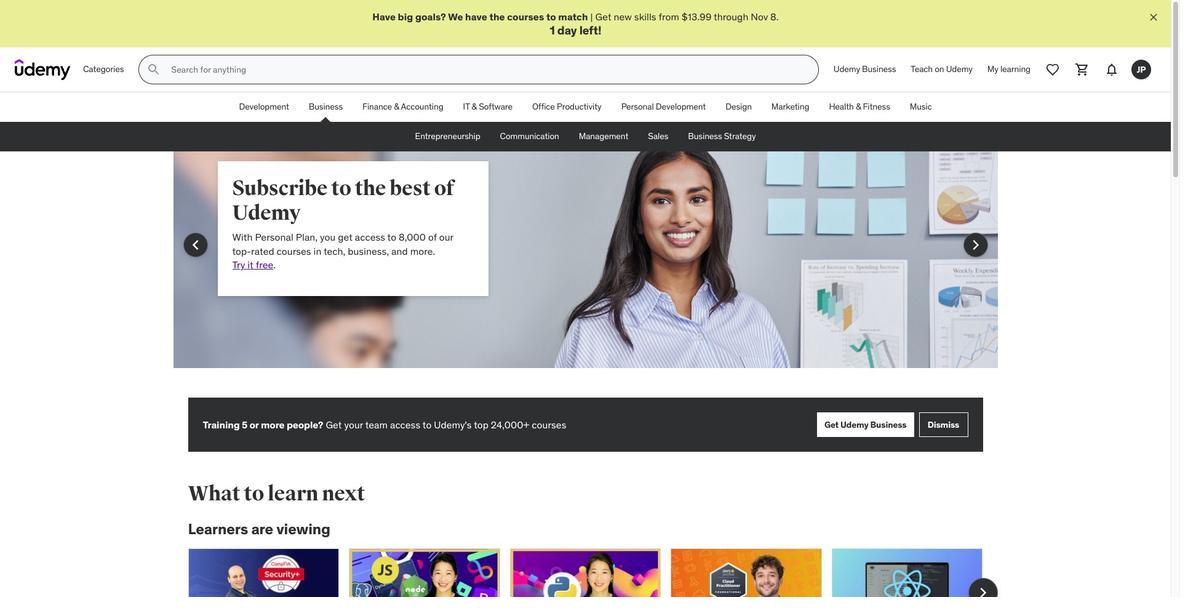Task type: describe. For each thing, give the bounding box(es) containing it.
to inside have big goals? we have the courses to match | get new skills from $13.99 through nov 8. 1 day left!
[[547, 10, 556, 23]]

our
[[439, 231, 454, 243]]

personal development link
[[612, 92, 716, 122]]

through
[[714, 10, 749, 23]]

what
[[188, 481, 240, 507]]

management link
[[569, 122, 639, 152]]

0 horizontal spatial get
[[326, 419, 342, 431]]

previous image
[[186, 235, 205, 255]]

entrepreneurship link
[[405, 122, 490, 152]]

access inside subscribe to the best of udemy with personal plan, you get access to 8,000 of our top-rated courses in tech, business, and more. try it free .
[[355, 231, 385, 243]]

health & fitness link
[[820, 92, 900, 122]]

we
[[448, 10, 463, 23]]

communication
[[500, 131, 559, 142]]

notifications image
[[1105, 62, 1120, 77]]

1 vertical spatial next image
[[974, 583, 993, 597]]

categories button
[[76, 55, 131, 84]]

courses inside have big goals? we have the courses to match | get new skills from $13.99 through nov 8. 1 day left!
[[507, 10, 544, 23]]

are
[[251, 520, 273, 539]]

top-
[[232, 245, 251, 257]]

goals?
[[415, 10, 446, 23]]

8.
[[771, 10, 779, 23]]

udemy inside subscribe to the best of udemy with personal plan, you get access to 8,000 of our top-rated courses in tech, business, and more. try it free .
[[232, 200, 301, 226]]

teach on udemy
[[911, 64, 973, 75]]

Search for anything text field
[[169, 59, 804, 80]]

plan,
[[296, 231, 318, 243]]

communication link
[[490, 122, 569, 152]]

tech,
[[324, 245, 346, 257]]

skills
[[635, 10, 657, 23]]

your
[[344, 419, 363, 431]]

it
[[463, 101, 470, 112]]

.
[[273, 259, 276, 271]]

have big goals? we have the courses to match | get new skills from $13.99 through nov 8. 1 day left!
[[373, 10, 779, 38]]

2 development from the left
[[656, 101, 706, 112]]

training
[[203, 419, 240, 431]]

the inside have big goals? we have the courses to match | get new skills from $13.99 through nov 8. 1 day left!
[[490, 10, 505, 23]]

business up fitness
[[863, 64, 897, 75]]

personal development
[[622, 101, 706, 112]]

more
[[261, 419, 285, 431]]

get inside get udemy business link
[[825, 419, 839, 430]]

training 5 or more people? get your team access to udemy's top 24,000+ courses
[[203, 419, 567, 431]]

close image
[[1148, 11, 1160, 23]]

it & software link
[[453, 92, 523, 122]]

management
[[579, 131, 629, 142]]

have
[[465, 10, 487, 23]]

software
[[479, 101, 513, 112]]

courses inside subscribe to the best of udemy with personal plan, you get access to 8,000 of our top-rated courses in tech, business, and more. try it free .
[[277, 245, 311, 257]]

it & software
[[463, 101, 513, 112]]

business,
[[348, 245, 389, 257]]

it
[[248, 259, 254, 271]]

you
[[320, 231, 336, 243]]

health
[[829, 101, 854, 112]]

$13.99
[[682, 10, 712, 23]]

carousel element containing subscribe to the best of udemy
[[173, 122, 998, 398]]

nov
[[751, 10, 768, 23]]

music
[[910, 101, 932, 112]]

or
[[250, 419, 259, 431]]

marketing link
[[762, 92, 820, 122]]

8,000
[[399, 231, 426, 243]]

1 vertical spatial of
[[428, 231, 437, 243]]

health & fitness
[[829, 101, 891, 112]]

accounting
[[401, 101, 444, 112]]

match
[[559, 10, 588, 23]]

finance
[[363, 101, 392, 112]]

office productivity
[[532, 101, 602, 112]]

and
[[392, 245, 408, 257]]

to up and
[[388, 231, 397, 243]]

have
[[373, 10, 396, 23]]

1
[[550, 23, 555, 38]]

business left the strategy
[[688, 131, 722, 142]]

strategy
[[724, 131, 756, 142]]

udemy image
[[15, 59, 71, 80]]

what to learn next
[[188, 481, 365, 507]]

business inside 'link'
[[309, 101, 343, 112]]

udemy business link
[[827, 55, 904, 84]]

viewing
[[277, 520, 331, 539]]

1 development from the left
[[239, 101, 289, 112]]

best
[[390, 176, 431, 201]]

udemy business
[[834, 64, 897, 75]]

try it free link
[[232, 259, 273, 271]]

teach on udemy link
[[904, 55, 981, 84]]

entrepreneurship
[[415, 131, 481, 142]]



Task type: locate. For each thing, give the bounding box(es) containing it.
the inside subscribe to the best of udemy with personal plan, you get access to 8,000 of our top-rated courses in tech, business, and more. try it free .
[[355, 176, 386, 201]]

subscribe to the best of udemy with personal plan, you get access to 8,000 of our top-rated courses in tech, business, and more. try it free .
[[232, 176, 454, 271]]

0 vertical spatial personal
[[622, 101, 654, 112]]

& for accounting
[[394, 101, 399, 112]]

1 vertical spatial personal
[[255, 231, 294, 243]]

& right health at the top right of the page
[[856, 101, 861, 112]]

team
[[365, 419, 388, 431]]

personal inside subscribe to the best of udemy with personal plan, you get access to 8,000 of our top-rated courses in tech, business, and more. try it free .
[[255, 231, 294, 243]]

business left finance
[[309, 101, 343, 112]]

1 horizontal spatial development
[[656, 101, 706, 112]]

more.
[[410, 245, 435, 257]]

business link
[[299, 92, 353, 122]]

people?
[[287, 419, 323, 431]]

rated
[[251, 245, 274, 257]]

& for fitness
[[856, 101, 861, 112]]

left!
[[580, 23, 602, 38]]

business left the dismiss
[[871, 419, 907, 430]]

1 horizontal spatial access
[[390, 419, 421, 431]]

business
[[863, 64, 897, 75], [309, 101, 343, 112], [688, 131, 722, 142], [871, 419, 907, 430]]

2 horizontal spatial &
[[856, 101, 861, 112]]

top
[[474, 419, 489, 431]]

of right best
[[434, 176, 454, 201]]

next image
[[966, 235, 986, 255], [974, 583, 993, 597]]

& right it
[[472, 101, 477, 112]]

personal up the rated
[[255, 231, 294, 243]]

1 vertical spatial courses
[[277, 245, 311, 257]]

the left best
[[355, 176, 386, 201]]

1 vertical spatial access
[[390, 419, 421, 431]]

0 vertical spatial next image
[[966, 235, 986, 255]]

to up learners are viewing
[[244, 481, 264, 507]]

finance & accounting link
[[353, 92, 453, 122]]

of
[[434, 176, 454, 201], [428, 231, 437, 243]]

learning
[[1001, 64, 1031, 75]]

learners
[[188, 520, 248, 539]]

courses down plan,
[[277, 245, 311, 257]]

udemy's
[[434, 419, 472, 431]]

learners are viewing
[[188, 520, 331, 539]]

|
[[591, 10, 593, 23]]

office productivity link
[[523, 92, 612, 122]]

dismiss
[[928, 419, 960, 430]]

0 vertical spatial access
[[355, 231, 385, 243]]

sales link
[[639, 122, 679, 152]]

the right have
[[490, 10, 505, 23]]

&
[[394, 101, 399, 112], [472, 101, 477, 112], [856, 101, 861, 112]]

free
[[256, 259, 273, 271]]

to up 'get'
[[331, 176, 351, 201]]

personal up sales
[[622, 101, 654, 112]]

development
[[239, 101, 289, 112], [656, 101, 706, 112]]

1 vertical spatial carousel element
[[188, 549, 998, 597]]

get udemy business link
[[817, 413, 914, 437]]

finance & accounting
[[363, 101, 444, 112]]

business strategy link
[[679, 122, 766, 152]]

fitness
[[863, 101, 891, 112]]

0 horizontal spatial &
[[394, 101, 399, 112]]

0 vertical spatial of
[[434, 176, 454, 201]]

categories
[[83, 64, 124, 75]]

productivity
[[557, 101, 602, 112]]

jp
[[1137, 64, 1147, 75]]

new
[[614, 10, 632, 23]]

submit search image
[[147, 62, 162, 77]]

0 horizontal spatial personal
[[255, 231, 294, 243]]

personal
[[622, 101, 654, 112], [255, 231, 294, 243]]

my
[[988, 64, 999, 75]]

try
[[232, 259, 245, 271]]

my learning link
[[981, 55, 1039, 84]]

office
[[532, 101, 555, 112]]

learn
[[268, 481, 318, 507]]

wishlist image
[[1046, 62, 1061, 77]]

my learning
[[988, 64, 1031, 75]]

2 & from the left
[[472, 101, 477, 112]]

from
[[659, 10, 680, 23]]

courses right 24,000+
[[532, 419, 567, 431]]

sales
[[648, 131, 669, 142]]

0 vertical spatial the
[[490, 10, 505, 23]]

0 horizontal spatial access
[[355, 231, 385, 243]]

access
[[355, 231, 385, 243], [390, 419, 421, 431]]

0 horizontal spatial development
[[239, 101, 289, 112]]

business strategy
[[688, 131, 756, 142]]

big
[[398, 10, 413, 23]]

2 vertical spatial courses
[[532, 419, 567, 431]]

1 horizontal spatial &
[[472, 101, 477, 112]]

1 horizontal spatial the
[[490, 10, 505, 23]]

access right team
[[390, 419, 421, 431]]

& for software
[[472, 101, 477, 112]]

2 horizontal spatial get
[[825, 419, 839, 430]]

courses left the match
[[507, 10, 544, 23]]

get inside have big goals? we have the courses to match | get new skills from $13.99 through nov 8. 1 day left!
[[596, 10, 612, 23]]

0 horizontal spatial the
[[355, 176, 386, 201]]

development link
[[229, 92, 299, 122]]

get
[[338, 231, 353, 243]]

24,000+
[[491, 419, 530, 431]]

design link
[[716, 92, 762, 122]]

1 horizontal spatial get
[[596, 10, 612, 23]]

shopping cart with 0 items image
[[1075, 62, 1090, 77]]

dismiss button
[[919, 413, 969, 437]]

carousel element
[[173, 122, 998, 398], [188, 549, 998, 597]]

get udemy business
[[825, 419, 907, 430]]

in
[[314, 245, 322, 257]]

1 horizontal spatial personal
[[622, 101, 654, 112]]

& right finance
[[394, 101, 399, 112]]

teach
[[911, 64, 933, 75]]

next
[[322, 481, 365, 507]]

0 vertical spatial carousel element
[[173, 122, 998, 398]]

1 & from the left
[[394, 101, 399, 112]]

music link
[[900, 92, 942, 122]]

of left our
[[428, 231, 437, 243]]

design
[[726, 101, 752, 112]]

to left udemy's
[[423, 419, 432, 431]]

marketing
[[772, 101, 810, 112]]

on
[[935, 64, 945, 75]]

0 vertical spatial courses
[[507, 10, 544, 23]]

5
[[242, 419, 248, 431]]

subscribe
[[232, 176, 328, 201]]

1 vertical spatial the
[[355, 176, 386, 201]]

udemy
[[834, 64, 861, 75], [947, 64, 973, 75], [232, 200, 301, 226], [841, 419, 869, 430]]

with
[[232, 231, 253, 243]]

to up 1
[[547, 10, 556, 23]]

access up business, on the left top of page
[[355, 231, 385, 243]]

3 & from the left
[[856, 101, 861, 112]]



Task type: vqa. For each thing, say whether or not it's contained in the screenshot.
"my"
yes



